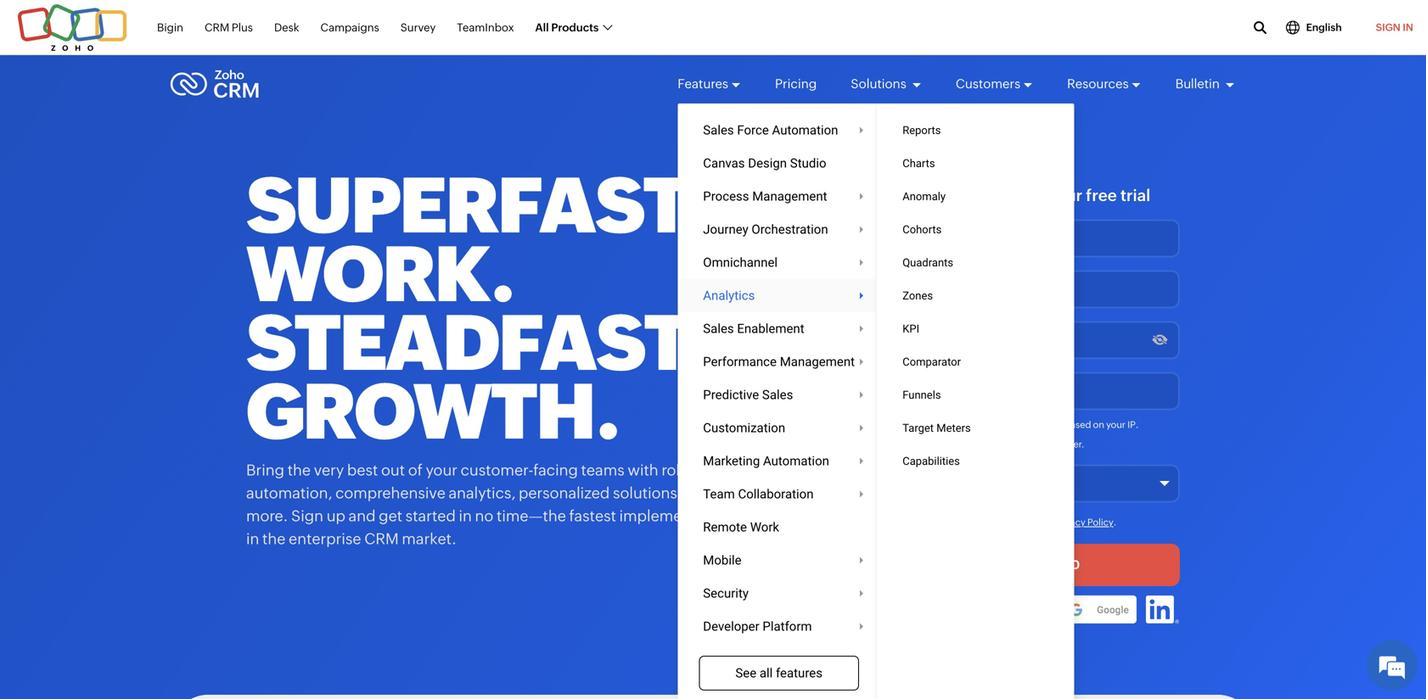 Task type: describe. For each thing, give the bounding box(es) containing it.
remote
[[703, 520, 747, 535]]

in
[[1403, 22, 1413, 33]]

quadrants link
[[877, 246, 1074, 279]]

sales for sales force automation
[[703, 123, 734, 138]]

0 vertical spatial started
[[952, 186, 1007, 205]]

capabilities
[[903, 455, 960, 468]]

predictive
[[703, 387, 759, 402]]

collaboration
[[738, 487, 814, 502]]

mobile
[[703, 553, 742, 568]]

plus
[[232, 21, 253, 34]]

free
[[1086, 186, 1117, 205]]

journey
[[703, 222, 748, 237]]

implementation
[[619, 508, 733, 525]]

bulletin
[[1175, 76, 1222, 91]]

pricing link
[[775, 61, 817, 107]]

sign
[[1376, 22, 1400, 33]]

up
[[327, 508, 345, 525]]

all
[[760, 666, 773, 681]]

security link
[[678, 577, 880, 610]]

funnels
[[903, 389, 941, 402]]

solutions
[[851, 76, 909, 91]]

0 horizontal spatial and
[[348, 508, 376, 525]]

mobile link
[[678, 544, 880, 577]]

features link
[[678, 61, 741, 107]]

0 horizontal spatial .
[[1113, 517, 1117, 528]]

marketing
[[703, 454, 760, 469]]

target meters link
[[877, 412, 1074, 445]]

bigin
[[157, 21, 183, 34]]

get started with your free trial
[[921, 186, 1150, 205]]

out
[[381, 462, 405, 479]]

process
[[703, 189, 749, 204]]

platform
[[763, 619, 812, 634]]

cohorts link
[[877, 213, 1074, 246]]

zoho crm logo image
[[170, 65, 260, 103]]

bring
[[246, 462, 284, 479]]

2 horizontal spatial your
[[1106, 420, 1126, 430]]

customization
[[703, 421, 785, 435]]

the for growth.
[[288, 462, 311, 479]]

performance management link
[[678, 345, 880, 379]]

features
[[678, 76, 728, 91]]

design
[[748, 156, 787, 171]]

campaigns
[[320, 21, 379, 34]]

team collaboration link
[[678, 478, 880, 511]]

comprehensive
[[335, 485, 446, 502]]

resources link
[[1067, 61, 1141, 107]]

crm plus
[[205, 21, 253, 34]]

force
[[737, 123, 769, 138]]

growth.
[[246, 368, 619, 456]]

reports link
[[877, 114, 1074, 147]]

your inside superfast work. steadfast growth. bring the very best out of your customer-facing teams with robust automation, comprehensive analytics, personalized solutions, and more. sign up and get started in no time—the fastest implementation in the enterprise crm market.
[[426, 462, 457, 479]]

target meters
[[903, 422, 971, 435]]

team
[[703, 487, 735, 502]]

sales enablement link
[[678, 312, 880, 345]]

canvas design studio link
[[678, 147, 880, 180]]

0 vertical spatial automation
[[772, 123, 838, 138]]

zones link
[[877, 279, 1074, 312]]

survey link
[[400, 12, 436, 44]]

analytics link
[[678, 279, 880, 312]]

reports
[[903, 124, 941, 137]]

anomaly link
[[877, 180, 1074, 213]]

all products
[[535, 21, 599, 34]]

features
[[776, 666, 822, 681]]

enterprise
[[289, 531, 361, 548]]

very
[[314, 462, 344, 479]]

1 horizontal spatial and
[[685, 485, 712, 502]]

work
[[750, 520, 779, 535]]

ip
[[1127, 420, 1136, 430]]

1 vertical spatial in
[[459, 508, 472, 525]]

marketing automation link
[[678, 445, 880, 478]]

steadfast
[[246, 299, 689, 387]]

0 vertical spatial your
[[1047, 186, 1082, 205]]

canvas
[[703, 156, 745, 171]]

studio
[[790, 156, 826, 171]]

more.
[[246, 508, 288, 525]]

privacy policy link
[[1054, 517, 1113, 528]]

privacy
[[1054, 517, 1085, 528]]

bulletin link
[[1175, 61, 1235, 107]]

developer
[[703, 619, 759, 634]]

it looks like you're in the
[[891, 420, 993, 430]]

anomaly
[[903, 190, 946, 203]]

the for you're
[[979, 420, 993, 430]]

sales for sales enablement
[[703, 321, 734, 336]]

kpi
[[903, 323, 919, 335]]

charts link
[[877, 147, 1074, 180]]

with inside superfast work. steadfast growth. bring the very best out of your customer-facing teams with robust automation, comprehensive analytics, personalized solutions, and more. sign up and get started in no time—the fastest implementation in the enterprise crm market.
[[628, 462, 658, 479]]

process management link
[[678, 180, 880, 213]]

bigin link
[[157, 12, 183, 44]]

trial
[[1120, 186, 1150, 205]]

sign in link
[[1363, 11, 1426, 44]]



Task type: vqa. For each thing, say whether or not it's contained in the screenshot.
+1
yes



Task type: locate. For each thing, give the bounding box(es) containing it.
orchestration
[[752, 222, 828, 237]]

desk link
[[274, 12, 299, 44]]

crm down the get
[[364, 531, 399, 548]]

0 vertical spatial sales
[[703, 123, 734, 138]]

2 vertical spatial the
[[262, 531, 286, 548]]

and right up
[[348, 508, 376, 525]]

2 vertical spatial sales
[[762, 387, 793, 402]]

charts
[[903, 157, 935, 170]]

solutions link
[[851, 61, 922, 107]]

1 vertical spatial automation
[[763, 454, 829, 469]]

0 vertical spatial crm
[[205, 21, 229, 34]]

see all features link
[[699, 656, 859, 691]]

0 vertical spatial the
[[979, 420, 993, 430]]

started up 'market.' on the bottom of page
[[405, 508, 456, 525]]

sales down performance management link
[[762, 387, 793, 402]]

2 vertical spatial your
[[426, 462, 457, 479]]

meters
[[937, 422, 971, 435]]

automation down customization link
[[763, 454, 829, 469]]

1 horizontal spatial with
[[1010, 186, 1044, 205]]

in down 'more.'
[[246, 531, 259, 548]]

None submit
[[891, 544, 1180, 587]]

capabilities link
[[877, 445, 1074, 478]]

all products link
[[535, 12, 611, 44]]

journey orchestration
[[703, 222, 828, 237]]

crm
[[205, 21, 229, 34], [364, 531, 399, 548]]

data
[[1033, 439, 1052, 450]]

privacy policy .
[[1054, 517, 1117, 528]]

the down funnels link
[[979, 420, 993, 430]]

0 vertical spatial in
[[969, 420, 977, 430]]

0 horizontal spatial in
[[246, 531, 259, 548]]

predictive sales
[[703, 387, 793, 402]]

and down robust
[[685, 485, 712, 502]]

.
[[1136, 420, 1139, 430], [1113, 517, 1117, 528]]

sales force automation link
[[678, 114, 880, 147]]

see all features
[[735, 666, 822, 681]]

1 vertical spatial started
[[405, 508, 456, 525]]

team collaboration
[[703, 487, 814, 502]]

management down sales enablement link
[[780, 354, 855, 369]]

+1
[[901, 386, 912, 399]]

2 vertical spatial in
[[246, 531, 259, 548]]

kpi link
[[877, 312, 1074, 345]]

your right of
[[426, 462, 457, 479]]

products
[[551, 21, 599, 34]]

0 vertical spatial and
[[685, 485, 712, 502]]

time—the
[[497, 508, 566, 525]]

analytics
[[703, 288, 755, 303]]

sales inside sales enablement link
[[703, 321, 734, 336]]

enablement
[[737, 321, 804, 336]]

looks
[[899, 420, 922, 430]]

sales down analytics
[[703, 321, 734, 336]]

1 horizontal spatial .
[[1136, 420, 1139, 430]]

0 vertical spatial with
[[1010, 186, 1044, 205]]

1 horizontal spatial in
[[459, 508, 472, 525]]

1 vertical spatial management
[[780, 354, 855, 369]]

crm inside superfast work. steadfast growth. bring the very best out of your customer-facing teams with robust automation, comprehensive analytics, personalized solutions, and more. sign up and get started in no time—the fastest implementation in the enterprise crm market.
[[364, 531, 399, 548]]

0 horizontal spatial with
[[628, 462, 658, 479]]

robust
[[662, 462, 707, 479]]

and
[[685, 485, 712, 502], [348, 508, 376, 525]]

started down the charts link
[[952, 186, 1007, 205]]

0 vertical spatial .
[[1136, 420, 1139, 430]]

sales inside sales force automation link
[[703, 123, 734, 138]]

1 horizontal spatial the
[[288, 462, 311, 479]]

security
[[703, 586, 749, 601]]

sign in
[[1376, 22, 1413, 33]]

marketing automation
[[703, 454, 829, 469]]

. right privacy
[[1113, 517, 1117, 528]]

remote work
[[703, 520, 779, 535]]

teaminbox link
[[457, 12, 514, 44]]

automation up studio
[[772, 123, 838, 138]]

0 horizontal spatial the
[[262, 531, 286, 548]]

2 horizontal spatial the
[[979, 420, 993, 430]]

developer platform link
[[678, 610, 880, 643]]

1 horizontal spatial your
[[1047, 186, 1082, 205]]

1 horizontal spatial started
[[952, 186, 1007, 205]]

1 vertical spatial and
[[348, 508, 376, 525]]

no
[[475, 508, 493, 525]]

automation,
[[246, 485, 332, 502]]

0 horizontal spatial crm
[[205, 21, 229, 34]]

campaigns link
[[320, 12, 379, 44]]

. right on
[[1136, 420, 1139, 430]]

superfast work. steadfast growth. bring the very best out of your customer-facing teams with robust automation, comprehensive analytics, personalized solutions, and more. sign up and get started in no time—the fastest implementation in the enterprise crm market.
[[246, 162, 733, 548]]

canvas design studio
[[703, 156, 826, 171]]

customers
[[956, 76, 1020, 91]]

1 vertical spatial .
[[1113, 517, 1117, 528]]

performance
[[703, 354, 777, 369]]

zones
[[903, 289, 933, 302]]

sales
[[703, 123, 734, 138], [703, 321, 734, 336], [762, 387, 793, 402]]

center.
[[1054, 439, 1084, 450]]

1 vertical spatial the
[[288, 462, 311, 479]]

0 vertical spatial management
[[752, 189, 827, 204]]

the up automation,
[[288, 462, 311, 479]]

0 horizontal spatial started
[[405, 508, 456, 525]]

you're
[[940, 420, 967, 430]]

in right you're
[[969, 420, 977, 430]]

get
[[921, 186, 948, 205]]

work.
[[246, 230, 514, 318]]

management
[[752, 189, 827, 204], [780, 354, 855, 369]]

with down the charts link
[[1010, 186, 1044, 205]]

teams
[[581, 462, 625, 479]]

best
[[347, 462, 378, 479]]

remote work link
[[678, 511, 880, 544]]

started
[[952, 186, 1007, 205], [405, 508, 456, 525]]

your left ip at bottom right
[[1106, 420, 1126, 430]]

0 horizontal spatial your
[[426, 462, 457, 479]]

1 horizontal spatial crm
[[364, 531, 399, 548]]

management up orchestration
[[752, 189, 827, 204]]

target
[[903, 422, 934, 435]]

superfast
[[246, 162, 688, 250]]

sales enablement
[[703, 321, 804, 336]]

started inside superfast work. steadfast growth. bring the very best out of your customer-facing teams with robust automation, comprehensive analytics, personalized solutions, and more. sign up and get started in no time—the fastest implementation in the enterprise crm market.
[[405, 508, 456, 525]]

customization link
[[678, 412, 880, 445]]

1 vertical spatial with
[[628, 462, 658, 479]]

1 vertical spatial your
[[1106, 420, 1126, 430]]

the down 'more.'
[[262, 531, 286, 548]]

facing
[[533, 462, 578, 479]]

automation
[[772, 123, 838, 138], [763, 454, 829, 469]]

management for performance management
[[780, 354, 855, 369]]

pricing
[[775, 76, 817, 91]]

crm left plus
[[205, 21, 229, 34]]

comparator
[[903, 356, 961, 368]]

policy
[[1087, 517, 1113, 528]]

predictive sales link
[[678, 379, 880, 412]]

comparator link
[[877, 345, 1074, 379]]

fastest
[[569, 508, 616, 525]]

market.
[[402, 531, 457, 548]]

see
[[735, 666, 756, 681]]

your left "free"
[[1047, 186, 1082, 205]]

english
[[1306, 22, 1342, 33]]

journey orchestration link
[[678, 213, 880, 246]]

in left the no
[[459, 508, 472, 525]]

crm inside "crm plus" link
[[205, 21, 229, 34]]

sales inside predictive sales link
[[762, 387, 793, 402]]

2 horizontal spatial in
[[969, 420, 977, 430]]

all
[[535, 21, 549, 34]]

sales up canvas
[[703, 123, 734, 138]]

omnichannel link
[[678, 246, 880, 279]]

management for process management
[[752, 189, 827, 204]]

analytics,
[[449, 485, 516, 502]]

1 vertical spatial crm
[[364, 531, 399, 548]]

funnels link
[[877, 379, 1074, 412]]

resources
[[1067, 76, 1129, 91]]

omnichannel
[[703, 255, 778, 270]]

process management
[[703, 189, 827, 204]]

1 vertical spatial sales
[[703, 321, 734, 336]]

with up solutions,
[[628, 462, 658, 479]]



